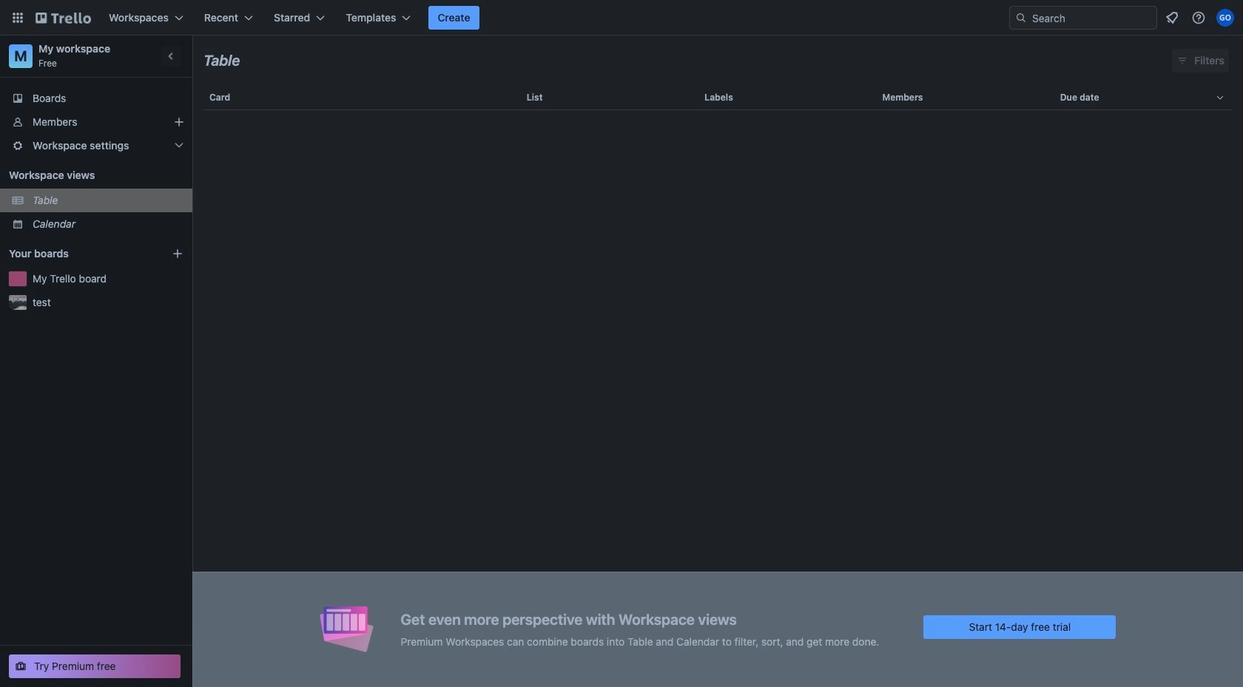 Task type: locate. For each thing, give the bounding box(es) containing it.
workspace navigation collapse icon image
[[161, 46, 182, 67]]

row
[[203, 80, 1232, 115]]

open information menu image
[[1191, 10, 1206, 25]]

table
[[192, 80, 1243, 687]]

None text field
[[203, 47, 240, 75]]

your boards with 2 items element
[[9, 245, 149, 263]]

0 notifications image
[[1163, 9, 1181, 27]]

gary orlando (garyorlando) image
[[1216, 9, 1234, 27]]



Task type: describe. For each thing, give the bounding box(es) containing it.
primary element
[[0, 0, 1243, 36]]

add board image
[[172, 248, 184, 260]]

back to home image
[[36, 6, 91, 30]]

search image
[[1015, 12, 1027, 24]]

Search field
[[1027, 7, 1157, 28]]



Task type: vqa. For each thing, say whether or not it's contained in the screenshot.
done.
no



